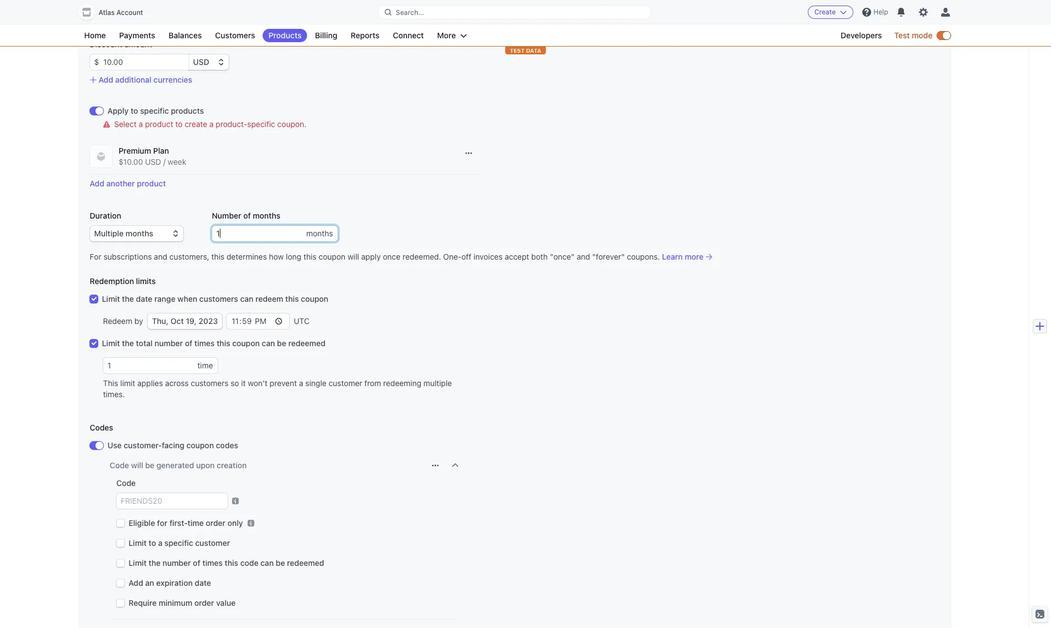 Task type: describe. For each thing, give the bounding box(es) containing it.
the for total
[[122, 339, 134, 348]]

redeemed.
[[403, 252, 441, 262]]

this right long
[[304, 252, 317, 262]]

oct
[[171, 317, 184, 326]]

balances link
[[163, 29, 207, 42]]

1 vertical spatial time
[[188, 519, 204, 528]]

off
[[462, 252, 472, 262]]

1 vertical spatial number
[[163, 559, 191, 568]]

amount for fixed
[[124, 11, 151, 20]]

0 vertical spatial be
[[277, 339, 286, 348]]

by
[[134, 317, 143, 326]]

facing
[[162, 441, 184, 451]]

FRIENDS20 text field
[[116, 494, 228, 509]]

for
[[157, 519, 168, 528]]

limit
[[120, 379, 135, 388]]

require
[[129, 599, 157, 608]]

subscriptions
[[104, 252, 152, 262]]

2023
[[199, 317, 218, 326]]

multiple
[[424, 379, 452, 388]]

how
[[269, 252, 284, 262]]

for subscriptions and customers, this determines how long this coupon will apply once redeemed. one-off invoices accept both "once" and "forever" coupons.
[[90, 252, 660, 262]]

help button
[[859, 3, 893, 21]]

fixed amount discount
[[102, 11, 185, 20]]

more button
[[432, 29, 473, 42]]

this left the code
[[225, 559, 238, 568]]

upon
[[196, 461, 215, 471]]

a right select
[[139, 119, 143, 129]]

redemption limits
[[90, 277, 156, 286]]

1 vertical spatial order
[[194, 599, 214, 608]]

0 vertical spatial number
[[155, 339, 183, 348]]

invoices
[[474, 252, 503, 262]]

0 vertical spatial specific
[[140, 106, 169, 116]]

Search… text field
[[378, 5, 651, 19]]

1 horizontal spatial will
[[348, 252, 359, 262]]

2 vertical spatial be
[[276, 559, 285, 568]]

1 vertical spatial times
[[203, 559, 223, 568]]

this down 2023
[[217, 339, 230, 348]]

1 vertical spatial redeemed
[[287, 559, 324, 568]]

19,
[[186, 317, 197, 326]]

developers link
[[836, 29, 888, 42]]

amount for discount
[[124, 39, 152, 49]]

add another product button
[[90, 179, 166, 188]]

select
[[114, 119, 137, 129]]

premium
[[119, 146, 151, 156]]

1 vertical spatial of
[[185, 339, 192, 348]]

premium plan $10.00 usd / week
[[119, 146, 186, 167]]

range
[[154, 294, 176, 304]]

thu, oct 19, 2023 button
[[148, 314, 222, 329]]

months inside button
[[306, 229, 333, 238]]

value
[[216, 599, 236, 608]]

0 vertical spatial can
[[240, 294, 254, 304]]

2 and from the left
[[577, 252, 590, 262]]

products link
[[263, 29, 307, 42]]

usd button
[[189, 54, 229, 70]]

redeem by
[[103, 317, 143, 326]]

test
[[895, 31, 910, 40]]

"forever"
[[593, 252, 625, 262]]

product for another
[[137, 179, 166, 188]]

discount
[[153, 11, 185, 20]]

codes
[[216, 441, 238, 451]]

months button
[[306, 226, 338, 242]]

the for number
[[149, 559, 161, 568]]

atlas account
[[99, 8, 143, 17]]

code for code
[[116, 479, 136, 488]]

create
[[185, 119, 207, 129]]

payments
[[119, 31, 155, 40]]

0 vertical spatial customers
[[199, 294, 238, 304]]

won't
[[248, 379, 268, 388]]

limit for limit to a specific customer
[[129, 539, 147, 548]]

thu, oct 19, 2023
[[152, 317, 218, 326]]

usd inside popup button
[[193, 57, 209, 67]]

expiration
[[156, 579, 193, 588]]

for
[[90, 252, 101, 262]]

select a product to create a product-specific coupon. alert
[[103, 119, 479, 130]]

add for add additional currencies
[[99, 75, 113, 84]]

accept
[[505, 252, 529, 262]]

code will be generated upon creation button
[[110, 461, 332, 472]]

thu,
[[152, 317, 169, 326]]

0 horizontal spatial months
[[253, 211, 281, 221]]

only
[[228, 519, 243, 528]]

more
[[685, 252, 704, 262]]

apply to specific products
[[108, 106, 204, 116]]

redemption
[[90, 277, 134, 286]]

svg image
[[465, 150, 472, 157]]

test data
[[510, 47, 542, 54]]

prevent
[[270, 379, 297, 388]]

limit to a specific customer
[[129, 539, 230, 548]]

00:00 time field
[[227, 314, 289, 329]]

$
[[94, 57, 99, 67]]

svg image
[[432, 463, 439, 469]]

mode
[[912, 31, 933, 40]]

redeeming
[[383, 379, 422, 388]]

eligible for first-time order only
[[129, 519, 243, 528]]

generated
[[157, 461, 194, 471]]

usd inside premium plan $10.00 usd / week
[[145, 157, 161, 167]]

connect link
[[387, 29, 430, 42]]

long
[[286, 252, 302, 262]]

home
[[84, 31, 106, 40]]

limit the date range when customers can redeem this coupon
[[102, 294, 329, 304]]

customers
[[215, 31, 255, 40]]

fixed
[[102, 11, 122, 20]]

to inside alert
[[175, 119, 183, 129]]

the for date
[[122, 294, 134, 304]]

number of months
[[212, 211, 281, 221]]

redeem
[[103, 317, 132, 326]]



Task type: vqa. For each thing, say whether or not it's contained in the screenshot.
Recent
no



Task type: locate. For each thing, give the bounding box(es) containing it.
0 horizontal spatial usd
[[145, 157, 161, 167]]

coupon down months button
[[319, 252, 346, 262]]

add left an
[[129, 579, 143, 588]]

0 vertical spatial code
[[110, 461, 129, 471]]

limit down the redeem
[[102, 339, 120, 348]]

1 vertical spatial be
[[145, 461, 155, 471]]

a down for
[[158, 539, 162, 548]]

0 vertical spatial add
[[99, 75, 113, 84]]

this right customers,
[[211, 252, 225, 262]]

to for specific
[[131, 106, 138, 116]]

to down eligible
[[149, 539, 156, 548]]

code for code will be generated upon creation
[[110, 461, 129, 471]]

0 vertical spatial time
[[198, 361, 213, 371]]

coupon up utc
[[301, 294, 329, 304]]

0 vertical spatial redeemed
[[288, 339, 326, 348]]

reports link
[[345, 29, 385, 42]]

coupon up upon
[[187, 441, 214, 451]]

0.00 text field
[[99, 54, 189, 70]]

0 vertical spatial product
[[145, 119, 173, 129]]

customers link
[[210, 29, 261, 42]]

will down customer-
[[131, 461, 143, 471]]

add additional currencies button
[[90, 74, 192, 86]]

add left another
[[90, 179, 104, 188]]

0 vertical spatial amount
[[124, 11, 151, 20]]

products
[[269, 31, 302, 40]]

product inside alert
[[145, 119, 173, 129]]

0 vertical spatial usd
[[193, 57, 209, 67]]

1 vertical spatial will
[[131, 461, 143, 471]]

of down thu, oct 19, 2023 button in the left of the page
[[185, 339, 192, 348]]

help
[[874, 8, 889, 16]]

"once"
[[550, 252, 575, 262]]

one-
[[443, 252, 462, 262]]

customer
[[329, 379, 363, 388], [195, 539, 230, 548]]

usd left /
[[145, 157, 161, 167]]

0 vertical spatial of
[[243, 211, 251, 221]]

this right "redeem"
[[285, 294, 299, 304]]

will inside button
[[131, 461, 143, 471]]

limit for limit the date range when customers can redeem this coupon
[[102, 294, 120, 304]]

/
[[163, 157, 166, 167]]

limits
[[136, 277, 156, 286]]

0 horizontal spatial of
[[185, 339, 192, 348]]

1 vertical spatial specific
[[247, 119, 275, 129]]

limit for limit the total number of times this coupon can be redeemed
[[102, 339, 120, 348]]

2 horizontal spatial to
[[175, 119, 183, 129]]

product down /
[[137, 179, 166, 188]]

1 vertical spatial customers
[[191, 379, 229, 388]]

will left 'apply'
[[348, 252, 359, 262]]

total
[[136, 339, 153, 348]]

customers
[[199, 294, 238, 304], [191, 379, 229, 388]]

1 vertical spatial to
[[175, 119, 183, 129]]

1 vertical spatial can
[[262, 339, 275, 348]]

2 horizontal spatial of
[[243, 211, 251, 221]]

2 vertical spatial add
[[129, 579, 143, 588]]

None text field
[[212, 226, 306, 242], [103, 358, 198, 374], [212, 226, 306, 242], [103, 358, 198, 374]]

number down oct at the left
[[155, 339, 183, 348]]

0 vertical spatial months
[[253, 211, 281, 221]]

the up an
[[149, 559, 161, 568]]

to down 'products'
[[175, 119, 183, 129]]

of right number at left
[[243, 211, 251, 221]]

home link
[[79, 29, 111, 42]]

order left only
[[206, 519, 226, 528]]

this
[[211, 252, 225, 262], [304, 252, 317, 262], [285, 294, 299, 304], [217, 339, 230, 348], [225, 559, 238, 568]]

the left total
[[122, 339, 134, 348]]

use customer-facing coupon codes
[[108, 441, 238, 451]]

billing
[[315, 31, 338, 40]]

a left single
[[299, 379, 303, 388]]

1 horizontal spatial to
[[149, 539, 156, 548]]

number
[[212, 211, 241, 221]]

1 and from the left
[[154, 252, 167, 262]]

time down limit the total number of times this coupon can be redeemed
[[198, 361, 213, 371]]

amount up payments
[[124, 11, 151, 20]]

billing link
[[310, 29, 343, 42]]

coupon.
[[277, 119, 307, 129]]

limit up an
[[129, 559, 147, 568]]

limit the number of times this code can be redeemed
[[129, 559, 324, 568]]

learn more link
[[662, 252, 713, 263]]

test
[[510, 47, 525, 54]]

1 vertical spatial months
[[306, 229, 333, 238]]

product-
[[216, 119, 247, 129]]

$ button
[[90, 54, 99, 70]]

a
[[139, 119, 143, 129], [209, 119, 214, 129], [299, 379, 303, 388], [158, 539, 162, 548]]

0 vertical spatial the
[[122, 294, 134, 304]]

learn
[[662, 252, 683, 262]]

codes
[[90, 423, 113, 433]]

customer up limit the number of times this code can be redeemed
[[195, 539, 230, 548]]

usd down balances link
[[193, 57, 209, 67]]

add down $
[[99, 75, 113, 84]]

a right create
[[209, 119, 214, 129]]

notifications image
[[898, 8, 906, 17]]

payments link
[[114, 29, 161, 42]]

1 horizontal spatial of
[[193, 559, 200, 568]]

be right the code
[[276, 559, 285, 568]]

limit for limit the number of times this code can be redeemed
[[129, 559, 147, 568]]

2 vertical spatial specific
[[165, 539, 193, 548]]

2 vertical spatial can
[[261, 559, 274, 568]]

customer inside this limit applies across customers so it won't prevent a single customer from redeeming multiple times.
[[329, 379, 363, 388]]

Search… search field
[[378, 5, 651, 19]]

create
[[815, 8, 836, 16]]

apply
[[108, 106, 129, 116]]

1 vertical spatial customer
[[195, 539, 230, 548]]

specific down add additional currencies
[[140, 106, 169, 116]]

to up select
[[131, 106, 138, 116]]

customer-
[[124, 441, 162, 451]]

1 vertical spatial product
[[137, 179, 166, 188]]

time inside button
[[198, 361, 213, 371]]

0 vertical spatial to
[[131, 106, 138, 116]]

so
[[231, 379, 239, 388]]

times down 2023
[[195, 339, 215, 348]]

specific left the coupon.
[[247, 119, 275, 129]]

2 vertical spatial to
[[149, 539, 156, 548]]

0 vertical spatial will
[[348, 252, 359, 262]]

products
[[171, 106, 204, 116]]

atlas account button
[[79, 4, 154, 20]]

product
[[145, 119, 173, 129], [137, 179, 166, 188]]

1 vertical spatial the
[[122, 339, 134, 348]]

1 vertical spatial usd
[[145, 157, 161, 167]]

0 vertical spatial customer
[[329, 379, 363, 388]]

apply
[[361, 252, 381, 262]]

1 horizontal spatial months
[[306, 229, 333, 238]]

time up limit to a specific customer
[[188, 519, 204, 528]]

specific
[[140, 106, 169, 116], [247, 119, 275, 129], [165, 539, 193, 548]]

another
[[106, 179, 135, 188]]

0 vertical spatial date
[[136, 294, 152, 304]]

be inside button
[[145, 461, 155, 471]]

2 vertical spatial of
[[193, 559, 200, 568]]

and right "once"
[[577, 252, 590, 262]]

number up expiration
[[163, 559, 191, 568]]

customers down 'time' button
[[191, 379, 229, 388]]

customer left "from"
[[329, 379, 363, 388]]

data
[[526, 47, 542, 54]]

2 vertical spatial the
[[149, 559, 161, 568]]

be
[[277, 339, 286, 348], [145, 461, 155, 471], [276, 559, 285, 568]]

code inside button
[[110, 461, 129, 471]]

0 vertical spatial order
[[206, 519, 226, 528]]

account
[[117, 8, 143, 17]]

of down limit to a specific customer
[[193, 559, 200, 568]]

duration
[[90, 211, 121, 221]]

add inside button
[[99, 75, 113, 84]]

1 vertical spatial amount
[[124, 39, 152, 49]]

it
[[241, 379, 246, 388]]

be down customer-
[[145, 461, 155, 471]]

limit
[[102, 294, 120, 304], [102, 339, 120, 348], [129, 539, 147, 548], [129, 559, 147, 568]]

0 horizontal spatial date
[[136, 294, 152, 304]]

time button
[[198, 358, 218, 374]]

1 horizontal spatial customer
[[329, 379, 363, 388]]

add an expiration date
[[129, 579, 211, 588]]

from
[[365, 379, 381, 388]]

0 horizontal spatial and
[[154, 252, 167, 262]]

customers up 2023
[[199, 294, 238, 304]]

discount
[[90, 39, 122, 49]]

code will be generated upon creation
[[110, 461, 247, 471]]

date right expiration
[[195, 579, 211, 588]]

1 vertical spatial date
[[195, 579, 211, 588]]

1 horizontal spatial and
[[577, 252, 590, 262]]

this limit applies across customers so it won't prevent a single customer from redeeming multiple times.
[[103, 379, 452, 399]]

amount up 0.00 'text box'
[[124, 39, 152, 49]]

number
[[155, 339, 183, 348], [163, 559, 191, 568]]

times left the code
[[203, 559, 223, 568]]

0 horizontal spatial to
[[131, 106, 138, 116]]

single
[[305, 379, 327, 388]]

order
[[206, 519, 226, 528], [194, 599, 214, 608]]

0 horizontal spatial will
[[131, 461, 143, 471]]

0 vertical spatial times
[[195, 339, 215, 348]]

code
[[110, 461, 129, 471], [116, 479, 136, 488]]

limit down eligible
[[129, 539, 147, 548]]

customers,
[[169, 252, 209, 262]]

product down apply to specific products
[[145, 119, 173, 129]]

add for add an expiration date
[[129, 579, 143, 588]]

coupon down 00:00 time field
[[232, 339, 260, 348]]

customers inside this limit applies across customers so it won't prevent a single customer from redeeming multiple times.
[[191, 379, 229, 388]]

add another product
[[90, 179, 166, 188]]

1 vertical spatial add
[[90, 179, 104, 188]]

the down redemption limits
[[122, 294, 134, 304]]

be down 00:00 time field
[[277, 339, 286, 348]]

balances
[[169, 31, 202, 40]]

0 horizontal spatial customer
[[195, 539, 230, 548]]

limit down redemption
[[102, 294, 120, 304]]

1 horizontal spatial usd
[[193, 57, 209, 67]]

specific inside alert
[[247, 119, 275, 129]]

1 horizontal spatial date
[[195, 579, 211, 588]]

can right the code
[[261, 559, 274, 568]]

connect
[[393, 31, 424, 40]]

applies
[[137, 379, 163, 388]]

specific down first-
[[165, 539, 193, 548]]

date down limits
[[136, 294, 152, 304]]

creation
[[217, 461, 247, 471]]

use
[[108, 441, 122, 451]]

add for add another product
[[90, 179, 104, 188]]

can down 00:00 time field
[[262, 339, 275, 348]]

can left "redeem"
[[240, 294, 254, 304]]

product for a
[[145, 119, 173, 129]]

when
[[178, 294, 197, 304]]

1 vertical spatial code
[[116, 479, 136, 488]]

this
[[103, 379, 118, 388]]

both
[[532, 252, 548, 262]]

minimum
[[159, 599, 192, 608]]

developers
[[841, 31, 883, 40]]

to for a
[[149, 539, 156, 548]]

a inside this limit applies across customers so it won't prevent a single customer from redeeming multiple times.
[[299, 379, 303, 388]]

across
[[165, 379, 189, 388]]

more
[[437, 31, 456, 40]]

order left value
[[194, 599, 214, 608]]

and up limits
[[154, 252, 167, 262]]



